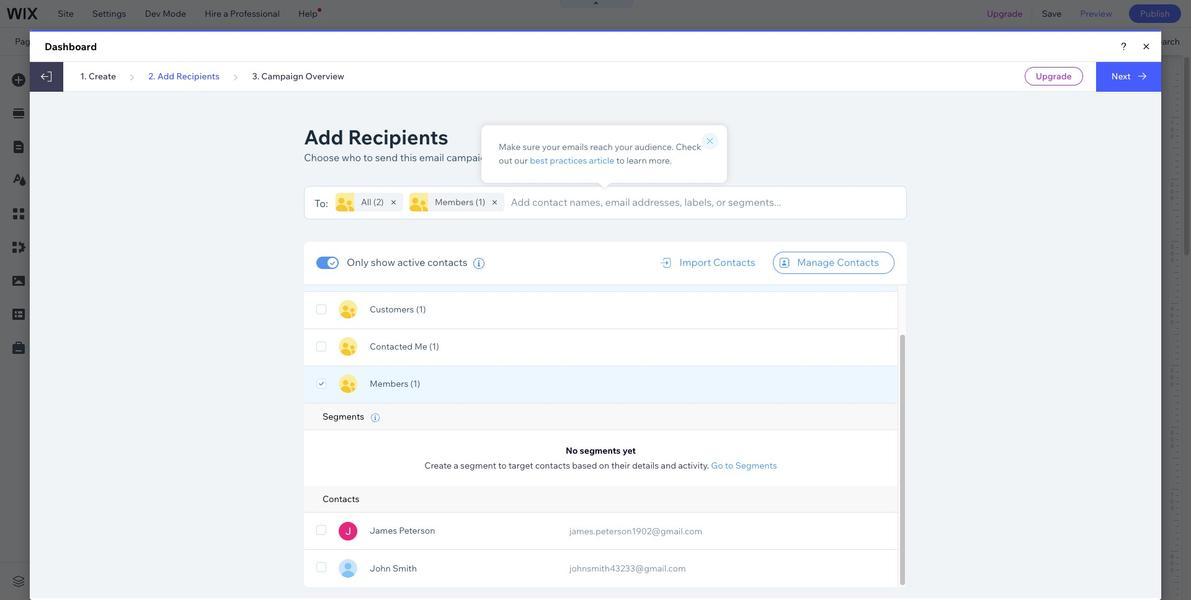 Task type: locate. For each thing, give the bounding box(es) containing it.
100% button
[[1016, 28, 1066, 55]]

a
[[224, 8, 228, 19]]

100%
[[1035, 36, 1058, 47]]

upgrade
[[987, 8, 1023, 19]]

search
[[1152, 36, 1180, 47]]

mode
[[163, 8, 186, 19]]

?
[[1081, 87, 1085, 96]]

? button
[[1081, 87, 1085, 96]]

site
[[58, 8, 74, 19]]

help
[[298, 8, 318, 19]]

tools button
[[1067, 28, 1125, 55]]

save button
[[1033, 0, 1071, 27]]

search
[[47, 36, 83, 47]]

save
[[1042, 8, 1062, 19]]

https://jamespeterson1902.wixsite.com/my-site connect your domain
[[214, 36, 499, 47]]

preview
[[1081, 8, 1113, 19]]

preview button
[[1071, 0, 1122, 27]]



Task type: describe. For each thing, give the bounding box(es) containing it.
hire
[[205, 8, 222, 19]]

dev mode
[[145, 8, 186, 19]]

your
[[447, 36, 465, 47]]

publish
[[1141, 8, 1171, 19]]

connect
[[410, 36, 445, 47]]

tools
[[1093, 36, 1114, 47]]

search button
[[1126, 28, 1192, 55]]

publish button
[[1130, 4, 1182, 23]]

dev
[[145, 8, 161, 19]]

site
[[390, 36, 405, 47]]

results
[[85, 36, 123, 47]]

domain
[[467, 36, 499, 47]]

search results
[[47, 36, 123, 47]]

settings
[[92, 8, 126, 19]]

hire a professional
[[205, 8, 280, 19]]

https://jamespeterson1902.wixsite.com/my-
[[214, 36, 390, 47]]

professional
[[230, 8, 280, 19]]



Task type: vqa. For each thing, say whether or not it's contained in the screenshot.
2 button
no



